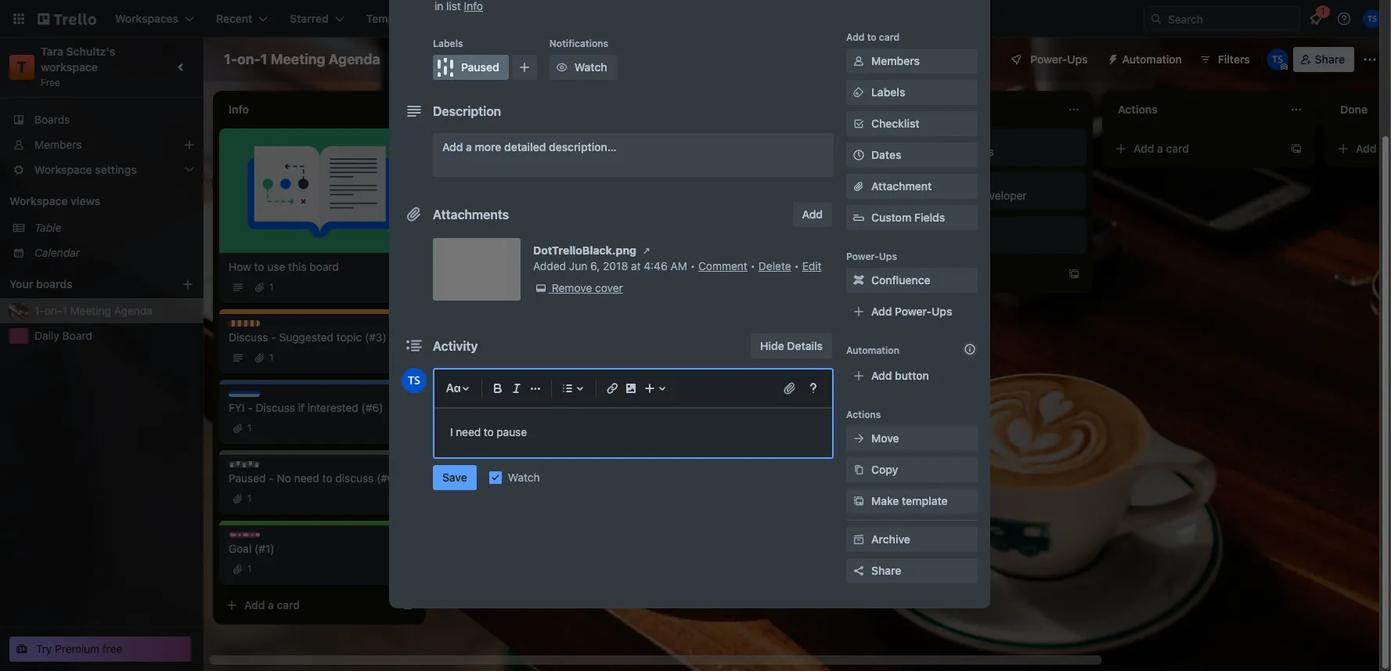 Task type: describe. For each thing, give the bounding box(es) containing it.
i think we can improve velocity if we make some tooling changes. link
[[451, 263, 633, 294]]

paused - no need to discuss (#0) link
[[229, 471, 410, 486]]

share for the bottommost the share button
[[872, 564, 902, 577]]

0 horizontal spatial ups
[[879, 251, 897, 262]]

to up up
[[867, 31, 877, 43]]

discuss discuss - suggested topic (#3)
[[229, 320, 387, 344]]

1 vertical spatial on-
[[44, 304, 62, 317]]

attachment
[[872, 179, 932, 193]]

goals
[[530, 204, 557, 218]]

1 vertical spatial meeting
[[70, 304, 111, 317]]

i for i think we can improve velocity if we make some tooling changes.
[[451, 264, 454, 277]]

feedback
[[777, 189, 824, 202]]

calendar for calendar power-up
[[789, 52, 834, 66]]

remove
[[552, 281, 592, 294]]

more formatting image
[[526, 379, 545, 398]]

make template link
[[847, 489, 978, 514]]

1 vertical spatial labels
[[872, 85, 906, 99]]

some
[[481, 280, 509, 293]]

6,
[[590, 259, 600, 273]]

tara schultz's workspace free
[[41, 45, 118, 88]]

1 horizontal spatial color: black, title: "paused" element
[[433, 55, 509, 80]]

card for add a card button associated with rightmost create from template… image
[[1166, 142, 1190, 155]]

up
[[873, 52, 888, 66]]

details
[[787, 339, 823, 352]]

free
[[41, 77, 60, 88]]

developer
[[977, 189, 1027, 202]]

description
[[433, 104, 501, 118]]

move link
[[847, 426, 978, 451]]

1 vertical spatial add a card button
[[886, 262, 1062, 287]]

automation button
[[1101, 47, 1192, 72]]

discuss i've drafted my goals for the next few months. any feedback?
[[451, 194, 618, 233]]

on- inside board name text field
[[237, 51, 261, 67]]

workspace views
[[9, 194, 100, 208]]

i think we can improve velocity if we make some tooling changes.
[[451, 264, 632, 293]]

daily board link
[[34, 328, 194, 344]]

add to card
[[847, 31, 900, 43]]

- for discuss
[[271, 330, 276, 344]]

discuss - suggested topic (#3) link
[[229, 330, 410, 345]]

sm image for watch
[[554, 60, 570, 75]]

paused for paused paused - no need to discuss (#0)
[[244, 461, 278, 473]]

2 horizontal spatial color: orange, title: "discuss" element
[[673, 135, 725, 146]]

1 vertical spatial create from template… image
[[1068, 268, 1081, 280]]

try premium free
[[36, 642, 123, 655]]

create button
[[454, 6, 508, 31]]

filters
[[1218, 52, 1250, 66]]

1-on-1 meeting agenda inside board name text field
[[224, 51, 380, 67]]

goal mentor another developer
[[896, 179, 1027, 202]]

- for fyi
[[248, 401, 253, 414]]

dates button
[[847, 143, 978, 168]]

we inside "blocker the team is stuck on x, how can we move forward?"
[[617, 145, 632, 158]]

the team is stuck on x, how can we move forward? link
[[451, 144, 633, 175]]

color: blue, title: "fyi" element
[[229, 391, 260, 403]]

watch button
[[549, 55, 617, 80]]

workspace visible button
[[419, 47, 551, 72]]

any
[[516, 220, 535, 233]]

calendar power-up
[[789, 52, 888, 66]]

(#1)
[[255, 542, 275, 555]]

bold ⌘b image
[[489, 379, 507, 398]]

color: pink, title: "goal" element for mentor
[[896, 179, 932, 190]]

1- inside board name text field
[[224, 51, 237, 67]]

show menu image
[[1363, 52, 1378, 67]]

0 horizontal spatial color: black, title: "paused" element
[[229, 461, 278, 473]]

board inside daily board link
[[62, 329, 92, 342]]

my
[[512, 204, 527, 218]]

board inside board link
[[581, 52, 611, 66]]

power- inside button
[[1031, 52, 1068, 66]]

can inside "blocker the team is stuck on x, how can we move forward?"
[[596, 145, 614, 158]]

custom fields button
[[847, 210, 978, 226]]

delete link
[[759, 259, 791, 273]]

add inside add button
[[802, 208, 823, 221]]

confluence button
[[901, 47, 996, 72]]

practice
[[921, 233, 963, 246]]

0 horizontal spatial tara schultz (taraschultz7) image
[[402, 368, 427, 393]]

search image
[[1150, 13, 1163, 25]]

we up cover
[[618, 264, 632, 277]]

attachment button
[[847, 174, 978, 199]]

blocker
[[467, 135, 501, 146]]

paused for paused
[[461, 60, 499, 74]]

fyi fyi - discuss if interested (#6)
[[229, 391, 383, 414]]

sm image up the 4:46 at the left top
[[639, 243, 655, 258]]

add a more detailed description…
[[442, 140, 617, 153]]

how to use this board
[[229, 260, 339, 273]]

2 vertical spatial ups
[[932, 305, 953, 318]]

dottrelloblack.png
[[533, 244, 637, 257]]

if inside i think we can improve velocity if we make some tooling changes.
[[609, 264, 615, 277]]

boards link
[[0, 107, 204, 132]]

goal best practice blog
[[896, 222, 988, 246]]

pause
[[497, 425, 527, 439]]

on for stuck
[[543, 145, 556, 158]]

fyi - discuss if interested (#6) link
[[229, 400, 410, 416]]

0 horizontal spatial 1-
[[34, 304, 44, 317]]

1 inside board name text field
[[261, 51, 267, 67]]

paused paused - no need to discuss (#0)
[[229, 461, 398, 485]]

1 vertical spatial automation
[[847, 345, 900, 356]]

sm image for archive
[[851, 532, 867, 547]]

is
[[502, 145, 510, 158]]

added
[[533, 259, 566, 273]]

add a card button for rightmost create from template… image
[[1109, 136, 1284, 161]]

interested
[[308, 401, 359, 414]]

a for add a card button associated with rightmost create from template… image
[[1157, 142, 1164, 155]]

few
[[451, 220, 469, 233]]

dates
[[872, 148, 902, 161]]

we up the "some"
[[485, 264, 499, 277]]

t link
[[9, 55, 34, 80]]

sm image for automation
[[1101, 47, 1123, 69]]

1 horizontal spatial color: orange, title: "discuss" element
[[451, 194, 502, 206]]

(#3)
[[365, 330, 387, 344]]

calendar link
[[34, 245, 194, 261]]

discuss for discuss
[[689, 135, 725, 146]]

blog
[[966, 233, 988, 246]]

meeting inside board name text field
[[271, 51, 326, 67]]

text styles image
[[444, 379, 463, 398]]

1-on-1 meeting agenda link
[[34, 303, 194, 319]]

0 vertical spatial share button
[[1293, 47, 1355, 72]]

checklist link
[[847, 111, 978, 136]]

goal for goal
[[244, 532, 265, 543]]

italic ⌘i image
[[507, 379, 526, 398]]

tara schultz's workspace link
[[41, 45, 118, 74]]

your boards with 2 items element
[[9, 275, 158, 294]]

sm image for copy
[[851, 462, 867, 478]]

how to use this board link
[[229, 259, 410, 275]]

manage time chaos link
[[896, 144, 1078, 160]]

need inside the paused paused - no need to discuss (#0)
[[294, 471, 319, 485]]

added jun 6, 2018 at 4:46 am
[[533, 259, 688, 273]]

can inside i think we can improve velocity if we make some tooling changes.
[[502, 264, 520, 277]]

paused left the no
[[229, 471, 266, 485]]

for
[[560, 204, 574, 218]]

to left use
[[254, 260, 264, 273]]

drafted
[[472, 204, 509, 218]]

how
[[572, 145, 593, 158]]

Board name text field
[[216, 47, 388, 72]]

comment
[[699, 259, 748, 273]]

0 horizontal spatial members
[[34, 138, 82, 151]]

star or unstar board image
[[398, 53, 410, 66]]

2018
[[603, 259, 628, 273]]

more
[[475, 140, 502, 153]]

sm image for labels
[[851, 85, 867, 100]]

link image
[[603, 379, 622, 398]]

hide
[[760, 339, 784, 352]]

topic
[[337, 330, 362, 344]]

filters button
[[1195, 47, 1255, 72]]

at
[[631, 259, 641, 273]]

report?
[[693, 204, 729, 218]]

1 vertical spatial confluence
[[872, 273, 931, 287]]

archive
[[872, 532, 911, 546]]

0 horizontal spatial 1-on-1 meeting agenda
[[34, 304, 153, 317]]

activity
[[433, 339, 478, 353]]

card for the middle add a card button
[[944, 267, 967, 280]]

attachments
[[433, 208, 509, 222]]

0 horizontal spatial members link
[[0, 132, 204, 157]]

t
[[17, 58, 27, 76]]

1 horizontal spatial tara schultz (taraschultz7) image
[[1267, 49, 1289, 70]]

Search field
[[1163, 7, 1300, 31]]

changes.
[[549, 280, 595, 293]]

add inside add button button
[[872, 369, 892, 382]]



Task type: vqa. For each thing, say whether or not it's contained in the screenshot.
due
no



Task type: locate. For each thing, give the bounding box(es) containing it.
copy
[[872, 463, 898, 476]]

1 horizontal spatial share
[[1315, 52, 1345, 66]]

a for the middle add a card button
[[935, 267, 941, 280]]

on right feedback
[[827, 189, 840, 202]]

power-ups inside button
[[1031, 52, 1088, 66]]

on left x,
[[543, 145, 556, 158]]

0 vertical spatial on
[[543, 145, 556, 158]]

sm image inside automation button
[[1101, 47, 1123, 69]]

daily board
[[34, 329, 92, 342]]

0 vertical spatial board
[[581, 52, 611, 66]]

1 vertical spatial agenda
[[114, 304, 153, 317]]

discuss for discuss discuss - suggested topic (#3)
[[244, 320, 280, 332]]

calendar left up
[[789, 52, 834, 66]]

add inside "add a more detailed description…" link
[[442, 140, 463, 153]]

i for i need to pause
[[450, 425, 453, 439]]

Main content area, start typing to enter text. text field
[[450, 423, 817, 442]]

1 horizontal spatial board
[[581, 52, 611, 66]]

sm image inside archive 'link'
[[851, 532, 867, 547]]

confluence
[[928, 52, 987, 66], [872, 273, 931, 287]]

discuss
[[689, 135, 725, 146], [467, 194, 502, 206], [244, 320, 280, 332], [229, 330, 268, 344], [256, 401, 295, 414]]

board link
[[554, 47, 621, 72]]

2 vertical spatial add a card button
[[219, 593, 395, 618]]

custom
[[872, 211, 912, 224]]

0 horizontal spatial on
[[543, 145, 556, 158]]

boards
[[36, 277, 73, 291]]

- inside the paused paused - no need to discuss (#0)
[[269, 471, 274, 485]]

forward?
[[481, 161, 526, 174]]

share for the top the share button
[[1315, 52, 1345, 66]]

0 vertical spatial power-ups
[[1031, 52, 1088, 66]]

sm image down improve
[[533, 280, 549, 296]]

2 horizontal spatial add a card button
[[1109, 136, 1284, 161]]

1 horizontal spatial members
[[872, 54, 920, 67]]

1 vertical spatial 1-
[[34, 304, 44, 317]]

1 vertical spatial members link
[[0, 132, 204, 157]]

sm image left archive
[[851, 532, 867, 547]]

sm image inside copy link
[[851, 462, 867, 478]]

members down add to card
[[872, 54, 920, 67]]

1-on-1 meeting agenda
[[224, 51, 380, 67], [34, 304, 153, 317]]

mentor
[[896, 189, 932, 202]]

actions
[[847, 409, 881, 421]]

1 vertical spatial watch
[[508, 471, 540, 484]]

ups inside button
[[1068, 52, 1088, 66]]

paused left the visible
[[461, 60, 499, 74]]

0 horizontal spatial can
[[502, 264, 520, 277]]

1 horizontal spatial workspace
[[448, 52, 505, 66]]

i inside text field
[[450, 425, 453, 439]]

table link
[[34, 220, 194, 236]]

0 horizontal spatial meeting
[[70, 304, 111, 317]]

on-
[[237, 51, 261, 67], [44, 304, 62, 317]]

calendar down table
[[34, 246, 80, 259]]

sm image inside move link
[[851, 431, 867, 446]]

sm image for confluence
[[851, 273, 867, 288]]

tara schultz (taraschultz7) image
[[1363, 9, 1382, 28], [1267, 49, 1289, 70], [402, 368, 427, 393]]

share button down archive 'link'
[[847, 558, 978, 583]]

2 vertical spatial tara schultz (taraschultz7) image
[[402, 368, 427, 393]]

if left interested
[[298, 401, 305, 414]]

0 vertical spatial automation
[[1123, 52, 1182, 66]]

you
[[696, 189, 715, 202]]

share down archive
[[872, 564, 902, 577]]

1 horizontal spatial create from template… image
[[1068, 268, 1081, 280]]

detailed
[[504, 140, 546, 153]]

need inside text field
[[456, 425, 481, 439]]

1 vertical spatial on
[[827, 189, 840, 202]]

color: red, title: "blocker" element
[[451, 135, 501, 146]]

open information menu image
[[1337, 11, 1352, 27]]

2 vertical spatial color: orange, title: "discuss" element
[[229, 320, 280, 332]]

the down can
[[673, 204, 690, 218]]

fields
[[915, 211, 945, 224]]

sm image inside the checklist link
[[851, 116, 867, 132]]

on inside "blocker the team is stuck on x, how can we move forward?"
[[543, 145, 556, 158]]

1 horizontal spatial add a card button
[[886, 262, 1062, 287]]

sm image
[[554, 60, 570, 75], [851, 85, 867, 100], [851, 116, 867, 132], [851, 273, 867, 288], [533, 280, 549, 296], [851, 431, 867, 446], [851, 462, 867, 478], [851, 532, 867, 547]]

editor toolbar toolbar
[[441, 376, 826, 401]]

jun
[[569, 259, 588, 273]]

workspace inside button
[[448, 52, 505, 66]]

discuss up attachments
[[467, 194, 502, 206]]

sm image down actions
[[851, 431, 867, 446]]

add a more detailed description… link
[[433, 133, 834, 177]]

can up the "some"
[[502, 264, 520, 277]]

can you please give feedback on the report?
[[673, 189, 840, 218]]

make
[[872, 494, 899, 507]]

1 vertical spatial create from template… image
[[401, 599, 413, 612]]

1 horizontal spatial watch
[[575, 60, 607, 74]]

workspace
[[448, 52, 505, 66], [9, 194, 68, 208]]

add inside add power-ups link
[[872, 305, 892, 318]]

0 horizontal spatial add a card button
[[219, 593, 395, 618]]

improve
[[523, 264, 564, 277]]

1 vertical spatial color: black, title: "paused" element
[[229, 461, 278, 473]]

custom fields
[[872, 211, 945, 224]]

0 horizontal spatial create from template… image
[[846, 240, 858, 252]]

create from template… image
[[846, 240, 858, 252], [1068, 268, 1081, 280]]

need left pause
[[456, 425, 481, 439]]

calendar inside "link"
[[34, 246, 80, 259]]

x,
[[559, 145, 569, 158]]

we right how
[[617, 145, 632, 158]]

if inside fyi fyi - discuss if interested (#6)
[[298, 401, 305, 414]]

add button
[[872, 369, 929, 382]]

0 horizontal spatial watch
[[508, 471, 540, 484]]

i left think
[[451, 264, 454, 277]]

sm image left up
[[851, 53, 867, 69]]

goal inside goal best practice blog
[[911, 222, 932, 234]]

0 horizontal spatial create from template… image
[[401, 599, 413, 612]]

goal manage time chaos
[[896, 135, 994, 158]]

1 vertical spatial if
[[298, 401, 305, 414]]

discuss left the suggested
[[229, 330, 268, 344]]

1 horizontal spatial calendar
[[789, 52, 834, 66]]

move
[[451, 161, 478, 174]]

confluence inside button
[[928, 52, 987, 66]]

members link up labels link
[[847, 49, 978, 74]]

0 horizontal spatial workspace
[[9, 194, 68, 208]]

sm image for checklist
[[851, 116, 867, 132]]

0 horizontal spatial board
[[62, 329, 92, 342]]

workspace down create button
[[448, 52, 505, 66]]

0 horizontal spatial automation
[[847, 345, 900, 356]]

on inside can you please give feedback on the report?
[[827, 189, 840, 202]]

a for add a card button corresponding to the left create from template… image
[[268, 598, 274, 612]]

board down notifications
[[581, 52, 611, 66]]

another
[[935, 189, 974, 202]]

save
[[442, 471, 467, 484]]

primary element
[[0, 0, 1392, 38]]

your boards
[[9, 277, 73, 291]]

ups up add button button
[[932, 305, 953, 318]]

color: black, title: "paused" element up the description
[[433, 55, 509, 80]]

2 horizontal spatial add a card
[[1134, 142, 1190, 155]]

if right 6,
[[609, 264, 615, 277]]

goal for mentor
[[911, 179, 932, 190]]

can
[[596, 145, 614, 158], [502, 264, 520, 277]]

1 horizontal spatial on-
[[237, 51, 261, 67]]

hide details link
[[751, 334, 832, 359]]

goal for best
[[911, 222, 932, 234]]

1 vertical spatial ups
[[879, 251, 897, 262]]

board right daily
[[62, 329, 92, 342]]

0 horizontal spatial agenda
[[114, 304, 153, 317]]

sm image inside labels link
[[851, 85, 867, 100]]

sm image right edit
[[851, 273, 867, 288]]

sm image for move
[[851, 431, 867, 446]]

2 horizontal spatial ups
[[1068, 52, 1088, 66]]

1 horizontal spatial add a card
[[911, 267, 967, 280]]

(#0)
[[377, 471, 398, 485]]

comment link
[[699, 259, 748, 273]]

0 vertical spatial share
[[1315, 52, 1345, 66]]

labels up checklist
[[872, 85, 906, 99]]

watch down pause
[[508, 471, 540, 484]]

share button down 1 notification image at the top
[[1293, 47, 1355, 72]]

board
[[310, 260, 339, 273]]

please
[[718, 189, 751, 202]]

image image
[[622, 379, 641, 398]]

0 vertical spatial i
[[451, 264, 454, 277]]

lists image
[[558, 379, 577, 398]]

confluence up labels link
[[928, 52, 987, 66]]

paused down color: blue, title: "fyi" element
[[244, 461, 278, 473]]

0 vertical spatial color: orange, title: "discuss" element
[[673, 135, 725, 146]]

confluence up add power-ups
[[872, 273, 931, 287]]

members link down boards
[[0, 132, 204, 157]]

add power-ups
[[872, 305, 953, 318]]

0 vertical spatial on-
[[237, 51, 261, 67]]

sm image for members
[[851, 53, 867, 69]]

automation inside button
[[1123, 52, 1182, 66]]

0 vertical spatial ups
[[1068, 52, 1088, 66]]

agenda left star or unstar board icon
[[329, 51, 380, 67]]

- inside discuss discuss - suggested topic (#3)
[[271, 330, 276, 344]]

0 vertical spatial create from template… image
[[846, 240, 858, 252]]

1 horizontal spatial agenda
[[329, 51, 380, 67]]

1 notification image
[[1307, 9, 1326, 28]]

open help dialog image
[[804, 379, 823, 398]]

agenda up daily board link
[[114, 304, 153, 317]]

create from template… image
[[1291, 143, 1303, 155], [401, 599, 413, 612]]

watch inside button
[[575, 60, 607, 74]]

0 vertical spatial color: black, title: "paused" element
[[433, 55, 509, 80]]

workspace for workspace visible
[[448, 52, 505, 66]]

automation down search icon
[[1123, 52, 1182, 66]]

2 horizontal spatial tara schultz (taraschultz7) image
[[1363, 9, 1382, 28]]

1 horizontal spatial automation
[[1123, 52, 1182, 66]]

color: orange, title: "discuss" element up you
[[673, 135, 725, 146]]

sm image left checklist
[[851, 116, 867, 132]]

1 the from the left
[[577, 204, 593, 218]]

workspace
[[41, 60, 98, 74]]

0 vertical spatial need
[[456, 425, 481, 439]]

1 horizontal spatial create from template… image
[[1291, 143, 1303, 155]]

0 vertical spatial add a card
[[1134, 142, 1190, 155]]

color: pink, title: "goal" element for best
[[896, 222, 932, 234]]

discuss for discuss i've drafted my goals for the next few months. any feedback?
[[467, 194, 502, 206]]

velocity
[[567, 264, 606, 277]]

1 vertical spatial can
[[502, 264, 520, 277]]

1 vertical spatial board
[[62, 329, 92, 342]]

1 vertical spatial power-ups
[[847, 251, 897, 262]]

workspace for workspace views
[[9, 194, 68, 208]]

sm image down calendar power-up
[[851, 85, 867, 100]]

sm image
[[1101, 47, 1123, 69], [851, 53, 867, 69], [639, 243, 655, 258], [851, 493, 867, 509]]

agenda inside board name text field
[[329, 51, 380, 67]]

give
[[754, 189, 775, 202]]

i down text styles icon
[[450, 425, 453, 439]]

to left pause
[[484, 425, 494, 439]]

1 horizontal spatial meeting
[[271, 51, 326, 67]]

the right for
[[577, 204, 593, 218]]

i inside i think we can improve velocity if we make some tooling changes.
[[451, 264, 454, 277]]

this
[[288, 260, 307, 273]]

tara schultz (taraschultz7) image right "filters" at the right of the page
[[1267, 49, 1289, 70]]

calendar for calendar
[[34, 246, 80, 259]]

cover
[[595, 281, 623, 294]]

0 horizontal spatial add a card
[[244, 598, 300, 612]]

edit
[[802, 259, 822, 273]]

am
[[671, 259, 688, 273]]

color: pink, title: "goal" element
[[896, 135, 932, 146], [896, 179, 932, 190], [896, 222, 932, 234], [229, 532, 265, 543]]

on for feedback
[[827, 189, 840, 202]]

discuss up you
[[689, 135, 725, 146]]

add a card
[[1134, 142, 1190, 155], [911, 267, 967, 280], [244, 598, 300, 612]]

0 horizontal spatial need
[[294, 471, 319, 485]]

sm image left copy
[[851, 462, 867, 478]]

goal for manage
[[911, 135, 932, 146]]

add power-ups link
[[847, 299, 978, 324]]

automation up add button
[[847, 345, 900, 356]]

the inside discuss i've drafted my goals for the next few months. any feedback?
[[577, 204, 593, 218]]

power-
[[837, 52, 873, 66], [1031, 52, 1068, 66], [847, 251, 879, 262], [895, 305, 932, 318]]

1 horizontal spatial on
[[827, 189, 840, 202]]

discuss inside fyi fyi - discuss if interested (#6)
[[256, 401, 295, 414]]

sm image left make on the right
[[851, 493, 867, 509]]

blocker the team is stuck on x, how can we move forward?
[[451, 135, 632, 174]]

0 vertical spatial create from template… image
[[1291, 143, 1303, 155]]

1 horizontal spatial 1-
[[224, 51, 237, 67]]

workspace up table
[[9, 194, 68, 208]]

discuss down use
[[244, 320, 280, 332]]

remove cover
[[552, 281, 623, 294]]

goal inside goal mentor another developer
[[911, 179, 932, 190]]

0 vertical spatial members link
[[847, 49, 978, 74]]

manage
[[896, 145, 936, 158]]

sm image for make template
[[851, 493, 867, 509]]

add a card button
[[1109, 136, 1284, 161], [886, 262, 1062, 287], [219, 593, 395, 618]]

1 vertical spatial workspace
[[9, 194, 68, 208]]

0 horizontal spatial calendar
[[34, 246, 80, 259]]

meeting
[[271, 51, 326, 67], [70, 304, 111, 317]]

attach and insert link image
[[782, 381, 798, 396]]

add button
[[793, 202, 832, 227]]

button
[[895, 369, 929, 382]]

tara schultz (taraschultz7) image left text styles icon
[[402, 368, 427, 393]]

agenda
[[329, 51, 380, 67], [114, 304, 153, 317]]

0 horizontal spatial labels
[[433, 38, 463, 49]]

can right how
[[596, 145, 614, 158]]

sm image inside "watch" button
[[554, 60, 570, 75]]

share left show menu image
[[1315, 52, 1345, 66]]

1 vertical spatial members
[[34, 138, 82, 151]]

1 vertical spatial add a card
[[911, 267, 967, 280]]

card for add a card button corresponding to the left create from template… image
[[277, 598, 300, 612]]

0 vertical spatial can
[[596, 145, 614, 158]]

1 horizontal spatial can
[[596, 145, 614, 158]]

sm image inside make template link
[[851, 493, 867, 509]]

calendar power-up link
[[762, 47, 897, 72]]

workspace visible
[[448, 52, 541, 66]]

the for report?
[[673, 204, 690, 218]]

tara schultz (taraschultz7) image right open information menu icon at the top of page
[[1363, 9, 1382, 28]]

watch down notifications
[[575, 60, 607, 74]]

schultz's
[[66, 45, 115, 58]]

1 horizontal spatial need
[[456, 425, 481, 439]]

labels link
[[847, 80, 978, 105]]

ups down best at the right top of page
[[879, 251, 897, 262]]

0 horizontal spatial color: orange, title: "discuss" element
[[229, 320, 280, 332]]

the inside can you please give feedback on the report?
[[673, 204, 690, 218]]

discuss left interested
[[256, 401, 295, 414]]

2 the from the left
[[673, 204, 690, 218]]

move
[[872, 431, 899, 445]]

1 vertical spatial tara schultz (taraschultz7) image
[[1267, 49, 1289, 70]]

tara schultz (taraschultz7) image inside primary element
[[1363, 9, 1382, 28]]

ups left automation button
[[1068, 52, 1088, 66]]

discuss inside discuss i've drafted my goals for the next few months. any feedback?
[[467, 194, 502, 206]]

0 vertical spatial tara schultz (taraschultz7) image
[[1363, 9, 1382, 28]]

daily
[[34, 329, 59, 342]]

0 horizontal spatial share button
[[847, 558, 978, 583]]

members down boards
[[34, 138, 82, 151]]

2 vertical spatial add a card
[[244, 598, 300, 612]]

sm image for remove cover
[[533, 280, 549, 296]]

1 horizontal spatial the
[[673, 204, 690, 218]]

1 horizontal spatial power-ups
[[1031, 52, 1088, 66]]

color: black, title: "paused" element
[[433, 55, 509, 80], [229, 461, 278, 473]]

add button button
[[847, 363, 978, 388]]

labels down create button
[[433, 38, 463, 49]]

best
[[896, 233, 919, 246]]

goal inside the goal manage time chaos
[[911, 135, 932, 146]]

0 horizontal spatial share
[[872, 564, 902, 577]]

your
[[9, 277, 33, 291]]

1 horizontal spatial share button
[[1293, 47, 1355, 72]]

to inside the paused paused - no need to discuss (#0)
[[322, 471, 333, 485]]

color: black, title: "paused" element down color: blue, title: "fyi" element
[[229, 461, 278, 473]]

- for paused
[[269, 471, 274, 485]]

if
[[609, 264, 615, 277], [298, 401, 305, 414]]

- inside fyi fyi - discuss if interested (#6)
[[248, 401, 253, 414]]

1-
[[224, 51, 237, 67], [34, 304, 44, 317]]

the
[[451, 145, 470, 158]]

0 vertical spatial watch
[[575, 60, 607, 74]]

0 vertical spatial calendar
[[789, 52, 834, 66]]

best practice blog link
[[896, 232, 1078, 247]]

we
[[617, 145, 632, 158], [485, 264, 499, 277], [618, 264, 632, 277]]

fyi
[[244, 391, 259, 403], [229, 401, 245, 414]]

no
[[277, 471, 291, 485]]

sm image down notifications
[[554, 60, 570, 75]]

think
[[457, 264, 482, 277]]

color: orange, title: "discuss" element
[[673, 135, 725, 146], [451, 194, 502, 206], [229, 320, 280, 332]]

add board image
[[182, 278, 194, 291]]

premium
[[55, 642, 100, 655]]

the for next
[[577, 204, 593, 218]]

to inside text field
[[484, 425, 494, 439]]

2 vertical spatial -
[[269, 471, 274, 485]]

color: pink, title: "goal" element for manage
[[896, 135, 932, 146]]

color: orange, title: "discuss" element down how
[[229, 320, 280, 332]]

to left discuss
[[322, 471, 333, 485]]

add a card button for the left create from template… image
[[219, 593, 395, 618]]

make
[[451, 280, 478, 293]]

color: orange, title: "discuss" element up attachments
[[451, 194, 502, 206]]

sm image right power-ups button
[[1101, 47, 1123, 69]]

need right the no
[[294, 471, 319, 485]]

(#6)
[[361, 401, 383, 414]]

1 vertical spatial share button
[[847, 558, 978, 583]]



